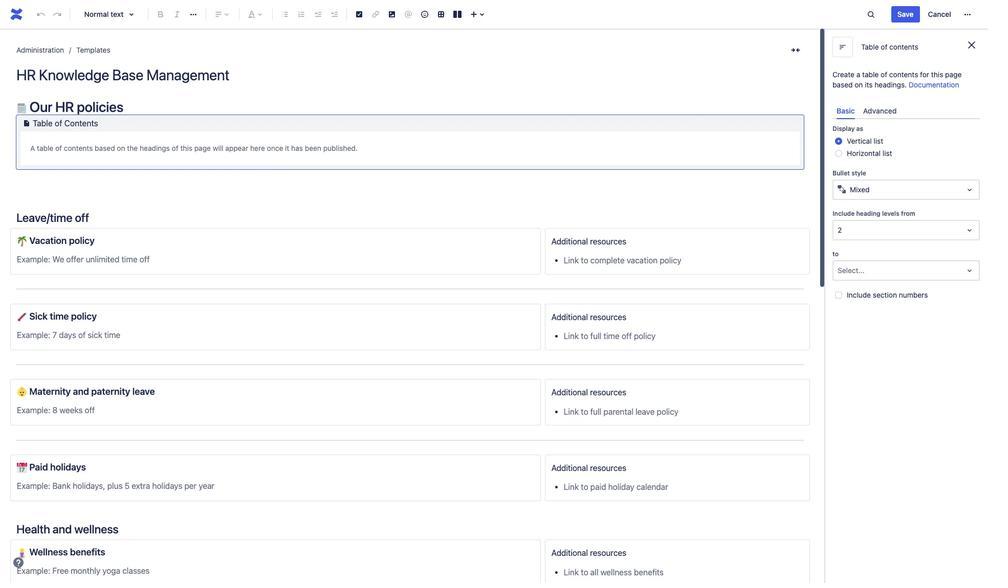 Task type: vqa. For each thing, say whether or not it's contained in the screenshot.
Notifications "icon"
no



Task type: describe. For each thing, give the bounding box(es) containing it.
its
[[865, 80, 873, 89]]

none radio inside display as option group
[[836, 138, 843, 145]]

time
[[50, 311, 69, 322]]

more formatting image
[[187, 8, 200, 20]]

of down table of contents
[[55, 144, 62, 153]]

indent tab image
[[328, 8, 340, 20]]

open image for bullet style
[[964, 184, 976, 196]]

page inside create a table of contents for this page based on its headings.
[[946, 70, 962, 79]]

for
[[921, 70, 930, 79]]

mention image
[[402, 8, 415, 20]]

advanced
[[864, 107, 897, 115]]

:thermometer: image
[[17, 312, 27, 322]]

heading
[[857, 210, 881, 218]]

and for wellness
[[53, 523, 72, 537]]

include section numbers
[[847, 291, 929, 300]]

bullet
[[833, 170, 850, 177]]

table for table of contents
[[862, 43, 879, 51]]

outdent ⇧tab image
[[312, 8, 324, 20]]

benefits
[[70, 547, 105, 558]]

contents
[[64, 119, 98, 128]]

contents inside main content area, start typing to enter text. text field
[[64, 144, 93, 153]]

include for include section numbers
[[847, 291, 871, 300]]

Give this page a title text field
[[16, 67, 804, 83]]

levels
[[883, 210, 900, 218]]

additional for paid holidays
[[552, 464, 588, 473]]

documentation
[[909, 80, 960, 89]]

include for include heading levels from
[[833, 210, 855, 218]]

a
[[30, 144, 35, 153]]

select...
[[838, 266, 865, 275]]

tab list containing basic
[[833, 102, 981, 119]]

sick
[[29, 311, 48, 322]]

paid holidays
[[27, 462, 86, 473]]

italic ⌘i image
[[171, 8, 183, 20]]

page inside main content area, start typing to enter text. text field
[[194, 144, 211, 153]]

maternity
[[29, 386, 71, 398]]

display as option group
[[833, 135, 981, 160]]

additional for vacation policy
[[552, 237, 588, 246]]

close image
[[966, 39, 978, 51]]

paternity
[[91, 386, 130, 398]]

action item image
[[353, 8, 366, 20]]

contents inside create a table of contents for this page based on its headings.
[[890, 70, 919, 79]]

on inside text field
[[117, 144, 125, 153]]

save
[[898, 10, 914, 18]]

to text field
[[838, 266, 840, 276]]

once
[[267, 144, 283, 153]]

resources for wellness benefits
[[590, 549, 627, 558]]

of right "headings"
[[172, 144, 179, 153]]

hr
[[55, 98, 74, 115]]

normal text button
[[74, 3, 144, 26]]

text
[[111, 10, 124, 18]]

from
[[902, 210, 916, 218]]

additional resources for vacation policy
[[552, 237, 627, 246]]

of down hr
[[55, 119, 62, 128]]

bullet list ⌘⇧8 image
[[279, 8, 291, 20]]

health
[[16, 523, 50, 537]]

wellness
[[29, 547, 68, 558]]

the
[[127, 144, 138, 153]]

of up create a table of contents for this page based on its headings. at the top of the page
[[881, 43, 888, 51]]

table image
[[435, 8, 448, 20]]

numbered list ⌘⇧7 image
[[295, 8, 308, 20]]

:thermometer: image
[[17, 312, 27, 322]]

additional resources for sick time policy
[[552, 313, 627, 322]]

emoji image
[[419, 8, 431, 20]]

additional resources for wellness benefits
[[552, 549, 627, 558]]

table for table of contents
[[33, 119, 53, 128]]

open image
[[964, 224, 976, 237]]

a table of contents based on the headings of this page will appear here once it has been published.
[[30, 144, 358, 153]]

this inside main content area, start typing to enter text. text field
[[180, 144, 193, 153]]

vertical list
[[847, 137, 884, 146]]

more image
[[962, 8, 974, 20]]

leave/time
[[16, 211, 72, 225]]

vacation
[[29, 235, 67, 246]]

add image, video, or file image
[[386, 8, 398, 20]]

headings.
[[875, 80, 907, 89]]

display as
[[833, 125, 864, 133]]

table of contents
[[33, 119, 98, 128]]

find and replace image
[[865, 8, 877, 20]]

holidays
[[50, 462, 86, 473]]

our
[[30, 98, 52, 115]]

make template fixed-width image
[[790, 44, 802, 56]]

:palm_tree: image
[[17, 237, 27, 247]]

resources for maternity and paternity leave
[[590, 388, 627, 398]]

based inside create a table of contents for this page based on its headings.
[[833, 80, 853, 89]]

none radio inside display as option group
[[836, 150, 843, 157]]

been
[[305, 144, 322, 153]]

2
[[838, 226, 842, 235]]

sick time policy
[[27, 311, 97, 322]]

horizontal
[[847, 149, 881, 158]]

confluence image
[[8, 6, 25, 23]]

it
[[285, 144, 289, 153]]

cancel
[[929, 10, 952, 18]]

bullet style
[[833, 170, 867, 177]]

0 vertical spatial contents
[[890, 43, 919, 51]]

basic
[[837, 107, 855, 115]]



Task type: locate. For each thing, give the bounding box(es) containing it.
section
[[873, 291, 898, 300]]

table of contents
[[862, 43, 919, 51]]

cancel button
[[922, 6, 958, 23]]

bold ⌘b image
[[155, 8, 167, 20]]

maternity and paternity leave
[[27, 386, 155, 398]]

normal
[[84, 10, 109, 18]]

:date: image
[[17, 463, 27, 474]]

page left will
[[194, 144, 211, 153]]

3 resources from the top
[[590, 388, 627, 398]]

help image
[[12, 557, 25, 569]]

Include heading levels from text field
[[838, 225, 840, 236]]

leave
[[132, 386, 155, 398]]

and
[[73, 386, 89, 398], [53, 523, 72, 537]]

and left paternity
[[73, 386, 89, 398]]

based inside main content area, start typing to enter text. text field
[[95, 144, 115, 153]]

0 horizontal spatial this
[[180, 144, 193, 153]]

0 vertical spatial table
[[863, 70, 879, 79]]

mixed
[[850, 185, 870, 194]]

1 resources from the top
[[590, 237, 627, 246]]

1 vertical spatial table
[[37, 144, 53, 153]]

3 additional resources from the top
[[552, 388, 627, 398]]

4 resources from the top
[[590, 464, 627, 473]]

2 open image from the top
[[964, 265, 976, 277]]

vertical
[[847, 137, 872, 146]]

numbers
[[900, 291, 929, 300]]

None radio
[[836, 138, 843, 145]]

off
[[75, 211, 89, 225]]

additional resources
[[552, 237, 627, 246], [552, 313, 627, 322], [552, 388, 627, 398], [552, 464, 627, 473], [552, 549, 627, 558]]

additional for maternity and paternity leave
[[552, 388, 588, 398]]

policy down off
[[69, 235, 95, 246]]

contents down 'save' button
[[890, 43, 919, 51]]

1 vertical spatial and
[[53, 523, 72, 537]]

0 vertical spatial include
[[833, 210, 855, 218]]

contents
[[890, 43, 919, 51], [890, 70, 919, 79], [64, 144, 93, 153]]

will
[[213, 144, 224, 153]]

page up documentation link
[[946, 70, 962, 79]]

create
[[833, 70, 855, 79]]

None radio
[[836, 150, 843, 157]]

include
[[833, 210, 855, 218], [847, 291, 871, 300]]

0 vertical spatial on
[[855, 80, 863, 89]]

templates
[[76, 46, 110, 54]]

list for horizontal list
[[883, 149, 893, 158]]

appear
[[225, 144, 248, 153]]

:woman_in_lotus_position::skin tone 3: image
[[17, 549, 27, 559], [17, 549, 27, 559]]

Bullet style text field
[[838, 185, 840, 195]]

templates link
[[76, 44, 110, 56]]

of
[[881, 43, 888, 51], [881, 70, 888, 79], [55, 119, 62, 128], [55, 144, 62, 153], [172, 144, 179, 153]]

2 resources from the top
[[590, 313, 627, 322]]

open image for to
[[964, 265, 976, 277]]

of up headings.
[[881, 70, 888, 79]]

0 horizontal spatial page
[[194, 144, 211, 153]]

has
[[291, 144, 303, 153]]

0 horizontal spatial table
[[37, 144, 53, 153]]

and up wellness benefits
[[53, 523, 72, 537]]

confluence image
[[8, 6, 25, 23]]

2 vertical spatial contents
[[64, 144, 93, 153]]

1 horizontal spatial table
[[862, 43, 879, 51]]

1 vertical spatial table
[[33, 119, 53, 128]]

table inside create a table of contents for this page based on its headings.
[[863, 70, 879, 79]]

0 vertical spatial based
[[833, 80, 853, 89]]

page
[[946, 70, 962, 79], [194, 144, 211, 153]]

0 vertical spatial list
[[874, 137, 884, 146]]

1 vertical spatial this
[[180, 144, 193, 153]]

based down create
[[833, 80, 853, 89]]

on left the
[[117, 144, 125, 153]]

include heading levels from
[[833, 210, 916, 218]]

0 vertical spatial open image
[[964, 184, 976, 196]]

5 additional from the top
[[552, 549, 588, 558]]

wellness
[[74, 523, 119, 537]]

vacation policy
[[27, 235, 95, 246]]

additional for wellness benefits
[[552, 549, 588, 558]]

list up horizontal list
[[874, 137, 884, 146]]

1 horizontal spatial this
[[932, 70, 944, 79]]

on
[[855, 80, 863, 89], [117, 144, 125, 153]]

list for vertical list
[[874, 137, 884, 146]]

administration
[[16, 46, 64, 54]]

table
[[863, 70, 879, 79], [37, 144, 53, 153]]

this inside create a table of contents for this page based on its headings.
[[932, 70, 944, 79]]

layouts image
[[452, 8, 464, 20]]

table up its
[[863, 70, 879, 79]]

wellness benefits
[[27, 547, 105, 558]]

1 vertical spatial based
[[95, 144, 115, 153]]

here
[[250, 144, 265, 153]]

additional resources for maternity and paternity leave
[[552, 388, 627, 398]]

1 horizontal spatial table
[[863, 70, 879, 79]]

policy
[[69, 235, 95, 246], [71, 311, 97, 322]]

include up 2
[[833, 210, 855, 218]]

5 additional resources from the top
[[552, 549, 627, 558]]

and for paternity
[[73, 386, 89, 398]]

leave/time off
[[16, 211, 89, 225]]

4 additional resources from the top
[[552, 464, 627, 473]]

table inside main content area, start typing to enter text. text field
[[37, 144, 53, 153]]

policies
[[77, 98, 123, 115]]

:date: image
[[17, 463, 27, 474]]

5 resources from the top
[[590, 549, 627, 558]]

health and wellness
[[16, 523, 119, 537]]

1 vertical spatial policy
[[71, 311, 97, 322]]

table right a
[[37, 144, 53, 153]]

published.
[[323, 144, 358, 153]]

this right "headings"
[[180, 144, 193, 153]]

0 vertical spatial policy
[[69, 235, 95, 246]]

1 vertical spatial page
[[194, 144, 211, 153]]

:notepad_spiral: image
[[16, 103, 27, 114], [16, 103, 27, 114]]

additional for sick time policy
[[552, 313, 588, 322]]

resources for vacation policy
[[590, 237, 627, 246]]

0 vertical spatial page
[[946, 70, 962, 79]]

0 vertical spatial table
[[862, 43, 879, 51]]

1 open image from the top
[[964, 184, 976, 196]]

0 vertical spatial and
[[73, 386, 89, 398]]

contents up headings.
[[890, 70, 919, 79]]

tab list
[[833, 102, 981, 119]]

include down select... on the top right
[[847, 291, 871, 300]]

resources
[[590, 237, 627, 246], [590, 313, 627, 322], [590, 388, 627, 398], [590, 464, 627, 473], [590, 549, 627, 558]]

list right 'horizontal'
[[883, 149, 893, 158]]

based left the
[[95, 144, 115, 153]]

administration link
[[16, 44, 64, 56]]

documentation link
[[909, 80, 960, 89]]

1 additional from the top
[[552, 237, 588, 246]]

horizontal list
[[847, 149, 893, 158]]

link image
[[370, 8, 382, 20]]

Main content area, start typing to enter text. text field
[[10, 98, 811, 584]]

list
[[874, 137, 884, 146], [883, 149, 893, 158]]

open image up open icon
[[964, 184, 976, 196]]

2 additional from the top
[[552, 313, 588, 322]]

redo ⌘⇧z image
[[51, 8, 63, 20]]

3 additional from the top
[[552, 388, 588, 398]]

style
[[852, 170, 867, 177]]

table
[[862, 43, 879, 51], [33, 119, 53, 128]]

our hr policies
[[27, 98, 123, 115]]

1 additional resources from the top
[[552, 237, 627, 246]]

0 vertical spatial this
[[932, 70, 944, 79]]

on left its
[[855, 80, 863, 89]]

based
[[833, 80, 853, 89], [95, 144, 115, 153]]

1 horizontal spatial based
[[833, 80, 853, 89]]

1 vertical spatial contents
[[890, 70, 919, 79]]

:palm_tree: image
[[17, 237, 27, 247]]

1 vertical spatial open image
[[964, 265, 976, 277]]

1 vertical spatial on
[[117, 144, 125, 153]]

contents down contents
[[64, 144, 93, 153]]

table inside main content area, start typing to enter text. text field
[[33, 119, 53, 128]]

table of contents image
[[20, 117, 33, 130]]

0 horizontal spatial on
[[117, 144, 125, 153]]

save button
[[892, 6, 920, 23]]

to
[[833, 250, 839, 258]]

paid
[[29, 462, 48, 473]]

resources for paid holidays
[[590, 464, 627, 473]]

this
[[932, 70, 944, 79], [180, 144, 193, 153]]

on inside create a table of contents for this page based on its headings.
[[855, 80, 863, 89]]

1 horizontal spatial on
[[855, 80, 863, 89]]

1 vertical spatial list
[[883, 149, 893, 158]]

0 horizontal spatial and
[[53, 523, 72, 537]]

of inside create a table of contents for this page based on its headings.
[[881, 70, 888, 79]]

2 additional resources from the top
[[552, 313, 627, 322]]

table down find and replace image
[[862, 43, 879, 51]]

open image
[[964, 184, 976, 196], [964, 265, 976, 277]]

headings
[[140, 144, 170, 153]]

0 horizontal spatial table
[[33, 119, 53, 128]]

open image down open icon
[[964, 265, 976, 277]]

table down our
[[33, 119, 53, 128]]

display
[[833, 125, 855, 133]]

additional resources for paid holidays
[[552, 464, 627, 473]]

1 vertical spatial include
[[847, 291, 871, 300]]

:baby: image
[[17, 388, 27, 398], [17, 388, 27, 398]]

undo ⌘z image
[[35, 8, 47, 20]]

this up documentation
[[932, 70, 944, 79]]

0 horizontal spatial based
[[95, 144, 115, 153]]

normal text
[[84, 10, 124, 18]]

create a table of contents for this page based on its headings.
[[833, 70, 962, 89]]

policy right time
[[71, 311, 97, 322]]

1 horizontal spatial page
[[946, 70, 962, 79]]

a
[[857, 70, 861, 79]]

as
[[857, 125, 864, 133]]

4 additional from the top
[[552, 464, 588, 473]]

1 horizontal spatial and
[[73, 386, 89, 398]]

additional
[[552, 237, 588, 246], [552, 313, 588, 322], [552, 388, 588, 398], [552, 464, 588, 473], [552, 549, 588, 558]]

resources for sick time policy
[[590, 313, 627, 322]]



